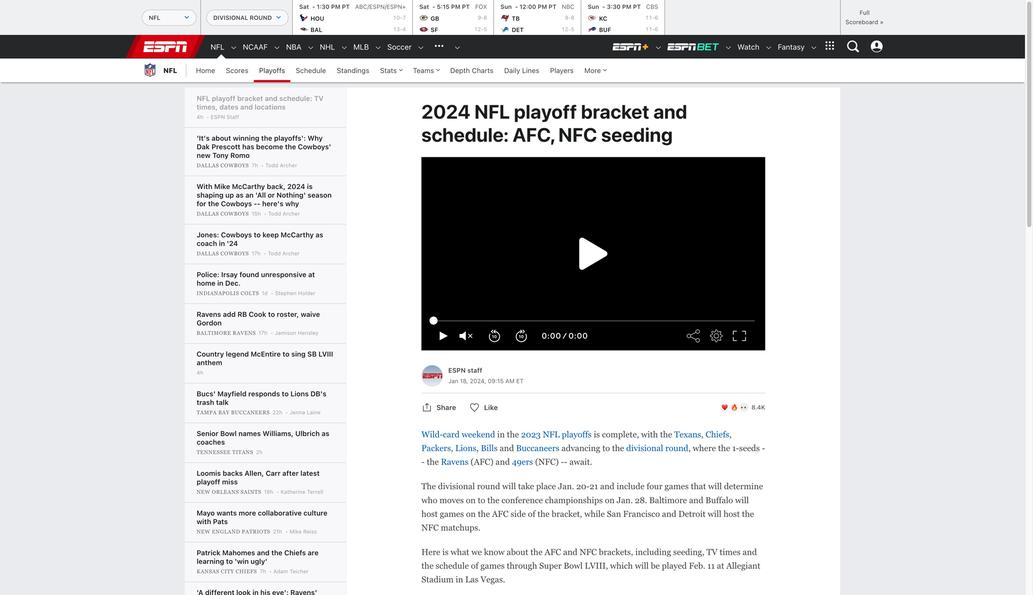 Task type: describe. For each thing, give the bounding box(es) containing it.
espn staff
[[211, 114, 239, 120]]

advancing
[[562, 444, 600, 453]]

is inside wild-card weekend in the 2023 nfl playoffs is complete, with the texans , chiefs , packers , lions , bills and buccaneers advancing to the divisional round
[[594, 430, 600, 440]]

8 for fox
[[484, 15, 487, 21]]

todd for 'all
[[268, 211, 281, 217]]

reiss
[[303, 529, 317, 535]]

baltimore inside the "the divisional round will take place jan. 20-21 and include four games that will determine who moves on to the conference championships on jan. 28. baltimore and buffalo will host games on the afc side of the bracket, while san francisco and detroit will host the nfc matchups."
[[649, 496, 687, 505]]

about inside 'it's about winning the playoffs': why dak prescott has become the cowboys' new tony romo
[[212, 134, 231, 142]]

cowboys for '24
[[221, 251, 249, 257]]

orleans
[[212, 489, 239, 495]]

mayfield
[[217, 390, 247, 398]]

more
[[585, 66, 601, 74]]

patriots
[[242, 529, 270, 535]]

baltimore inside baltimore ravens 17h
[[197, 330, 231, 336]]

wild-card weekend link
[[422, 430, 495, 440]]

and right dates
[[240, 103, 253, 111]]

18h
[[264, 489, 273, 495]]

2 vertical spatial todd
[[268, 250, 281, 257]]

nfc inside the "the divisional round will take place jan. 20-21 and include four games that will determine who moves on to the conference championships on jan. 28. baltimore and buffalo will host games on the afc side of the bracket, while san francisco and detroit will host the nfc matchups."
[[422, 523, 439, 533]]

shaping
[[197, 191, 224, 199]]

sat for gb
[[419, 3, 429, 10]]

through
[[507, 561, 537, 571]]

and right 21
[[600, 482, 615, 492]]

irsay
[[221, 271, 238, 279]]

to inside patrick mahomes and the chiefs are learning to 'win ugly'
[[226, 558, 233, 566]]

dec.
[[225, 279, 241, 287]]

the down determine
[[742, 509, 754, 519]]

12-5 for nbc
[[562, 26, 575, 32]]

1 horizontal spatial 7h
[[260, 569, 266, 575]]

four
[[647, 482, 663, 492]]

todd for the
[[265, 162, 278, 168]]

police: irsay found unresponsive at home in dec. link
[[197, 271, 315, 287]]

wild-
[[422, 430, 443, 440]]

england
[[212, 529, 240, 535]]

12- for fox
[[474, 26, 484, 32]]

8 for nbc
[[571, 15, 575, 21]]

is inside here is what we know about the afc and nfc brackets, including seeding, tv times and the schedule of games through super bowl lviii, which will be played feb. 11 at allegiant stadium in las vegas.
[[442, 548, 449, 557]]

soccer link
[[382, 35, 412, 59]]

9-8 for fox
[[478, 15, 487, 21]]

6 for buf
[[655, 26, 658, 32]]

laine
[[307, 409, 321, 416]]

1 vertical spatial mike
[[290, 529, 302, 535]]

0 horizontal spatial nfl link
[[142, 59, 177, 82]]

the divisional round will take place jan. 20-21 and include four games that will determine who moves on to the conference championships on jan. 28. baltimore and buffalo will host games on the afc side of the bracket, while san francisco and detroit will host the nfc matchups.
[[422, 482, 763, 533]]

like
[[484, 404, 498, 412]]

chiefs inside patrick mahomes and the chiefs are learning to 'win ugly'
[[284, 549, 306, 557]]

titans
[[232, 450, 253, 455]]

cowboys inside with mike mccarthy back, 2024 is shaping up as an 'all or nothing' season for the cowboys -- here's why
[[221, 200, 252, 208]]

jan
[[448, 378, 458, 385]]

what
[[451, 548, 469, 557]]

22h
[[273, 409, 282, 416]]

nfl inside nfl playoff bracket and schedule: tv times, dates and locations
[[197, 94, 210, 102]]

'24
[[227, 239, 238, 247]]

6 for kc
[[655, 15, 658, 21]]

nfl playoff bracket and schedule: tv times, dates and locations link
[[197, 94, 324, 111]]

the down the complete,
[[612, 444, 624, 453]]

afc inside the "the divisional round will take place jan. 20-21 and include four games that will determine who moves on to the conference championships on jan. 28. baltimore and buffalo will host games on the afc side of the bracket, while san francisco and detroit will host the nfc matchups."
[[492, 509, 509, 519]]

nfc inside 2024 nfl playoff bracket and schedule: afc, nfc seeding
[[559, 123, 597, 146]]

and up allegiant on the right bottom of the page
[[743, 548, 757, 557]]

waive
[[301, 310, 320, 318]]

sat for hou
[[299, 3, 309, 10]]

2h
[[256, 449, 263, 455]]

0 vertical spatial 7h
[[252, 162, 258, 168]]

1-
[[732, 444, 739, 453]]

and down that
[[689, 496, 704, 505]]

sb
[[307, 350, 317, 358]]

new for mayo wants more collaborative culture with pats
[[197, 529, 210, 535]]

the down playoffs':
[[285, 143, 296, 151]]

terrell
[[307, 489, 323, 495]]

pt for 1:30 pm pt
[[342, 3, 350, 10]]

conference
[[502, 496, 543, 505]]

las
[[465, 575, 479, 585]]

sun for kc
[[588, 3, 599, 10]]

for
[[197, 200, 206, 208]]

will inside here is what we know about the afc and nfc brackets, including seeding, tv times and the schedule of games through super bowl lviii, which will be played feb. 11 at allegiant stadium in las vegas.
[[635, 561, 649, 571]]

jones: cowboys to keep mccarthy as coach in '24
[[197, 231, 323, 247]]

7
[[403, 15, 406, 21]]

daily lines
[[504, 66, 539, 74]]

, where the 1-seeds - - the
[[422, 444, 765, 467]]

nba link
[[281, 35, 302, 59]]

pm for 12:00
[[538, 3, 547, 10]]

to inside country legend mcentire to sing sb lviii anthem 4h
[[283, 350, 290, 358]]

lviii,
[[585, 561, 608, 571]]

round
[[250, 14, 272, 21]]

chiefs inside wild-card weekend in the 2023 nfl playoffs is complete, with the texans , chiefs , packers , lions , bills and buccaneers advancing to the divisional round
[[706, 430, 730, 440]]

, down 8.4k button
[[730, 430, 732, 440]]

bal
[[311, 26, 322, 33]]

mccarthy inside jones: cowboys to keep mccarthy as coach in '24
[[281, 231, 314, 239]]

new orleans saints link
[[197, 489, 263, 495]]

pm for 3:30
[[622, 3, 632, 10]]

espn for staff
[[448, 367, 466, 374]]

patrick mahomes and the chiefs are learning to 'win ugly' link
[[197, 549, 319, 566]]

and up locations
[[265, 94, 278, 102]]

lions inside the bucs' mayfield responds to lions db's trash talk
[[291, 390, 309, 398]]

the left conference
[[488, 496, 500, 505]]

the up divisional round link
[[660, 430, 672, 440]]

nfl image
[[142, 62, 158, 78]]

9-8 for nbc
[[565, 15, 575, 21]]

the left 1-
[[718, 444, 730, 453]]

1 vertical spatial jan.
[[617, 496, 633, 505]]

todd archer for the
[[265, 162, 297, 168]]

card
[[443, 430, 460, 440]]

to inside wild-card weekend in the 2023 nfl playoffs is complete, with the texans , chiefs , packers , lions , bills and buccaneers advancing to the divisional round
[[603, 444, 610, 453]]

and inside 2024 nfl playoff bracket and schedule: afc, nfc seeding
[[654, 100, 687, 123]]

ravens for ravens (afc) and 49ers (nfc) -- await.
[[441, 457, 469, 467]]

2024 nfl playoff bracket and schedule: afc, nfc seeding
[[422, 100, 687, 146]]

2 vertical spatial todd archer
[[268, 250, 300, 257]]

determine
[[724, 482, 763, 492]]

and down the bracket,
[[563, 548, 578, 557]]

the inside patrick mahomes and the chiefs are learning to 'win ugly'
[[271, 549, 283, 557]]

0 vertical spatial games
[[665, 482, 689, 492]]

romo
[[230, 151, 250, 159]]

charts
[[472, 66, 494, 74]]

keep
[[263, 231, 279, 239]]

will up "buffalo" on the bottom right of page
[[708, 482, 722, 492]]

miss
[[222, 478, 238, 486]]

wants
[[217, 509, 237, 517]]

of inside here is what we know about the afc and nfc brackets, including seeding, tv times and the schedule of games through super bowl lviii, which will be played feb. 11 at allegiant stadium in las vegas.
[[471, 561, 479, 571]]

indianapolis colts link
[[197, 290, 261, 297]]

pt for 5:15 pm pt
[[462, 3, 470, 10]]

3:30
[[607, 3, 621, 10]]

on up matchups.
[[466, 509, 476, 519]]

divisional inside wild-card weekend in the 2023 nfl playoffs is complete, with the texans , chiefs , packers , lions , bills and buccaneers advancing to the divisional round
[[626, 444, 663, 453]]

about inside here is what we know about the afc and nfc brackets, including seeding, tv times and the schedule of games through super bowl lviii, which will be played feb. 11 at allegiant stadium in las vegas.
[[507, 548, 529, 557]]

divisional inside the "the divisional round will take place jan. 20-21 and include four games that will determine who moves on to the conference championships on jan. 28. baltimore and buffalo will host games on the afc side of the bracket, while san francisco and detroit will host the nfc matchups."
[[438, 482, 475, 492]]

8.4k
[[752, 404, 765, 411]]

3:30 pm pt
[[607, 3, 641, 10]]

divisional round button
[[206, 10, 289, 26]]

with inside wild-card weekend in the 2023 nfl playoffs is complete, with the texans , chiefs , packers , lions , bills and buccaneers advancing to the divisional round
[[641, 430, 658, 440]]

responds
[[248, 390, 280, 398]]

round inside the "the divisional round will take place jan. 20-21 and include four games that will determine who moves on to the conference championships on jan. 28. baltimore and buffalo will host games on the afc side of the bracket, while san francisco and detroit will host the nfc matchups."
[[477, 482, 500, 492]]

times,
[[197, 103, 218, 111]]

hou
[[311, 15, 324, 22]]

11- for buf
[[645, 26, 655, 32]]

mlb
[[353, 42, 369, 51]]

tampa bay buccaneers link
[[197, 409, 271, 416]]

the down packers
[[427, 457, 439, 467]]

kc
[[599, 15, 608, 22]]

playoff inside loomis backs allen, carr after latest playoff miss
[[197, 478, 220, 486]]

1 4h from the top
[[197, 114, 203, 120]]

brackets,
[[599, 548, 633, 557]]

the left 2023
[[507, 430, 519, 440]]

jamison
[[275, 330, 296, 336]]

sf
[[431, 26, 438, 33]]

as for keep
[[316, 231, 323, 239]]

round inside wild-card weekend in the 2023 nfl playoffs is complete, with the texans , chiefs , packers , lions , bills and buccaneers advancing to the divisional round
[[665, 444, 689, 453]]

tony
[[212, 151, 229, 159]]

1:30 pm pt
[[317, 3, 350, 10]]

with mike mccarthy back, 2024 is shaping up as an 'all or nothing' season for the cowboys -- here's why
[[197, 182, 332, 208]]

tv inside nfl playoff bracket and schedule: tv times, dates and locations
[[314, 94, 324, 102]]

colts
[[241, 290, 259, 296]]

11- for kc
[[645, 15, 655, 21]]

1 host from the left
[[422, 509, 438, 519]]

0 vertical spatial espn
[[369, 3, 385, 10]]

bracket inside nfl playoff bracket and schedule: tv times, dates and locations
[[237, 94, 263, 102]]

share button
[[415, 399, 464, 416]]

games inside here is what we know about the afc and nfc brackets, including seeding, tv times and the schedule of games through super bowl lviii, which will be played feb. 11 at allegiant stadium in las vegas.
[[481, 561, 505, 571]]

dallas for 'it's about winning the playoffs': why dak prescott has become the cowboys' new tony romo
[[197, 163, 219, 168]]

nfl button
[[142, 10, 197, 26]]

why
[[308, 134, 323, 142]]

will left "take"
[[502, 482, 516, 492]]

of inside the "the divisional round will take place jan. 20-21 and include four games that will determine who moves on to the conference championships on jan. 28. baltimore and buffalo will host games on the afc side of the bracket, while san francisco and detroit will host the nfc matchups."
[[528, 509, 536, 519]]

seeding,
[[673, 548, 705, 557]]

schedule: inside nfl playoff bracket and schedule: tv times, dates and locations
[[279, 94, 312, 102]]

is inside with mike mccarthy back, 2024 is shaping up as an 'all or nothing' season for the cowboys -- here's why
[[307, 182, 313, 190]]

roster,
[[277, 310, 299, 318]]

, up where
[[701, 430, 704, 440]]

with inside mayo wants more collaborative culture with pats
[[197, 518, 211, 526]]

mcentire
[[251, 350, 281, 358]]

will down "buffalo" on the bottom right of page
[[708, 509, 722, 519]]

1 horizontal spatial nfl link
[[205, 35, 225, 59]]

on right moves
[[466, 496, 476, 505]]

in inside the police: irsay found unresponsive at home in dec.
[[217, 279, 223, 287]]

dallas for jones: cowboys to keep mccarthy as coach in '24
[[197, 251, 219, 257]]

5 for fox
[[484, 26, 487, 32]]

to inside jones: cowboys to keep mccarthy as coach in '24
[[254, 231, 261, 239]]

1 vertical spatial games
[[440, 509, 464, 519]]

chiefs inside kansas city chiefs 7h
[[236, 569, 257, 575]]

home
[[196, 66, 215, 74]]

'all
[[255, 191, 266, 199]]

mlb link
[[348, 35, 369, 59]]

mayo
[[197, 509, 215, 517]]

4h inside country legend mcentire to sing sb lviii anthem 4h
[[197, 370, 203, 376]]

to inside ravens add rb cook to roster, waive gordon
[[268, 310, 275, 318]]

dallas cowboys 17h
[[197, 250, 261, 257]]

mike reiss
[[290, 529, 317, 535]]

17h for keep
[[252, 250, 261, 257]]

49ers link
[[512, 457, 533, 467]]

vegas.
[[481, 575, 505, 585]]

pm for 1:30
[[331, 3, 340, 10]]



Task type: locate. For each thing, give the bounding box(es) containing it.
sun left 3:30
[[588, 3, 599, 10]]

5 for nbc
[[571, 26, 575, 32]]

'it's about winning the playoffs': why dak prescott has become the cowboys' new tony romo
[[197, 134, 331, 159]]

0 vertical spatial 17h
[[252, 250, 261, 257]]

round
[[665, 444, 689, 453], [477, 482, 500, 492]]

which
[[610, 561, 633, 571]]

ravens inside ravens add rb cook to roster, waive gordon
[[197, 310, 221, 318]]

the inside with mike mccarthy back, 2024 is shaping up as an 'all or nothing' season for the cowboys -- here's why
[[208, 200, 219, 208]]

1 6 from the top
[[655, 15, 658, 21]]

and down bills
[[496, 457, 510, 467]]

schedule
[[436, 561, 469, 571]]

and up seeding
[[654, 100, 687, 123]]

1 9- from the left
[[478, 15, 484, 21]]

dallas down for
[[197, 211, 219, 217]]

round down (afc)
[[477, 482, 500, 492]]

playoff inside nfl playoff bracket and schedule: tv times, dates and locations
[[212, 94, 235, 102]]

players link
[[545, 59, 579, 82]]

0 vertical spatial dallas cowboys link
[[197, 162, 251, 169]]

players
[[550, 66, 574, 74]]

0 horizontal spatial games
[[440, 509, 464, 519]]

will left 'be'
[[635, 561, 649, 571]]

as for williams,
[[322, 430, 329, 438]]

archer down why
[[283, 211, 300, 217]]

2 vertical spatial archer
[[282, 250, 300, 257]]

2 sat from the left
[[419, 3, 429, 10]]

archer up back,
[[280, 162, 297, 168]]

2024 up the 'nothing''
[[287, 182, 305, 190]]

17h for cook
[[259, 330, 268, 336]]

0 vertical spatial 2024
[[422, 100, 471, 123]]

1 vertical spatial of
[[471, 561, 479, 571]]

5 down nbc
[[571, 26, 575, 32]]

9- down nbc
[[565, 15, 571, 21]]

ravens for ravens add rb cook to roster, waive gordon
[[197, 310, 221, 318]]

archer for cowboys'
[[280, 162, 297, 168]]

stats link
[[375, 59, 408, 82]]

archer
[[280, 162, 297, 168], [283, 211, 300, 217], [282, 250, 300, 257]]

buccaneers down the bucs' mayfield responds to lions db's trash talk
[[231, 410, 270, 416]]

0 vertical spatial round
[[665, 444, 689, 453]]

holder
[[298, 290, 315, 296]]

fox
[[475, 3, 487, 10]]

of right side
[[528, 509, 536, 519]]

lions inside wild-card weekend in the 2023 nfl playoffs is complete, with the texans , chiefs , packers , lions , bills and buccaneers advancing to the divisional round
[[455, 444, 477, 453]]

round down texans link
[[665, 444, 689, 453]]

in inside jones: cowboys to keep mccarthy as coach in '24
[[219, 239, 225, 247]]

2 5 from the left
[[571, 26, 575, 32]]

todd down become at the top left of the page
[[265, 162, 278, 168]]

the down "shaping"
[[208, 200, 219, 208]]

8 down nbc
[[571, 15, 575, 21]]

nfl
[[149, 14, 160, 21], [211, 42, 225, 51], [163, 66, 177, 74], [197, 94, 210, 102], [475, 100, 510, 123], [543, 430, 560, 440]]

buccaneers down 2023
[[516, 444, 560, 453]]

weekend
[[462, 430, 495, 440]]

games up vegas.
[[481, 561, 505, 571]]

nfc inside here is what we know about the afc and nfc brackets, including seeding, tv times and the schedule of games through super bowl lviii, which will be played feb. 11 at allegiant stadium in las vegas.
[[580, 548, 597, 557]]

country legend mcentire to sing sb lviii anthem link
[[197, 350, 333, 367]]

1 horizontal spatial espn
[[369, 3, 385, 10]]

ravens add rb cook to roster, waive gordon
[[197, 310, 320, 327]]

ravens add rb cook to roster, waive gordon link
[[197, 310, 320, 327]]

1 vertical spatial bowl
[[564, 561, 583, 571]]

nfl link
[[205, 35, 225, 59], [142, 59, 177, 82]]

2 vertical spatial ravens
[[441, 457, 469, 467]]

10-7
[[393, 15, 406, 21]]

2 dallas cowboys link from the top
[[197, 211, 251, 217]]

2 new from the top
[[197, 529, 210, 535]]

host down who at the bottom of the page
[[422, 509, 438, 519]]

0 vertical spatial at
[[308, 271, 315, 279]]

tv inside here is what we know about the afc and nfc brackets, including seeding, tv times and the schedule of games through super bowl lviii, which will be played feb. 11 at allegiant stadium in las vegas.
[[707, 548, 718, 557]]

pt left nbc
[[549, 3, 557, 10]]

played
[[662, 561, 687, 571]]

0 horizontal spatial sat
[[299, 3, 309, 10]]

2 6 from the top
[[655, 26, 658, 32]]

7h down has
[[252, 162, 258, 168]]

1 horizontal spatial about
[[507, 548, 529, 557]]

1 vertical spatial as
[[316, 231, 323, 239]]

8 down fox
[[484, 15, 487, 21]]

baltimore ravens link
[[197, 330, 258, 336]]

1 vertical spatial tv
[[707, 548, 718, 557]]

9-8 down nbc
[[565, 15, 575, 21]]

and inside patrick mahomes and the chiefs are learning to 'win ugly'
[[257, 549, 270, 557]]

2 11- from the top
[[645, 26, 655, 32]]

about up prescott
[[212, 134, 231, 142]]

0 horizontal spatial host
[[422, 509, 438, 519]]

as left an
[[236, 191, 244, 199]]

nfl right nfl icon
[[163, 66, 177, 74]]

0 horizontal spatial sun
[[501, 3, 512, 10]]

at inside the police: irsay found unresponsive at home in dec.
[[308, 271, 315, 279]]

cowboys for as
[[221, 211, 249, 217]]

2 host from the left
[[724, 509, 740, 519]]

nfl up times,
[[197, 94, 210, 102]]

3 dallas cowboys link from the top
[[197, 250, 251, 257]]

jenna
[[290, 409, 305, 416]]

nfl up the home
[[211, 42, 225, 51]]

afc inside here is what we know about the afc and nfc brackets, including seeding, tv times and the schedule of games through super bowl lviii, which will be played feb. 11 at allegiant stadium in las vegas.
[[545, 548, 561, 557]]

2 4h from the top
[[197, 370, 203, 376]]

sun for tb
[[501, 3, 512, 10]]

mike inside with mike mccarthy back, 2024 is shaping up as an 'all or nothing' season for the cowboys -- here's why
[[214, 182, 230, 190]]

3 pm from the left
[[538, 3, 547, 10]]

gordon
[[197, 319, 222, 327]]

0 horizontal spatial of
[[471, 561, 479, 571]]

as inside jones: cowboys to keep mccarthy as coach in '24
[[316, 231, 323, 239]]

to inside the "the divisional round will take place jan. 20-21 and include four games that will determine who moves on to the conference championships on jan. 28. baltimore and buffalo will host games on the afc side of the bracket, while san francisco and detroit will host the nfc matchups."
[[478, 496, 485, 505]]

ravens (afc) and 49ers (nfc) -- await.
[[441, 457, 592, 467]]

lions up jenna on the bottom left of page
[[291, 390, 309, 398]]

cowboys for has
[[221, 163, 249, 168]]

more link
[[579, 59, 612, 82]]

0 horizontal spatial mike
[[214, 182, 230, 190]]

0 vertical spatial as
[[236, 191, 244, 199]]

in inside wild-card weekend in the 2023 nfl playoffs is complete, with the texans , chiefs , packers , lions , bills and buccaneers advancing to the divisional round
[[497, 430, 505, 440]]

1 horizontal spatial with
[[641, 430, 658, 440]]

17h down ravens add rb cook to roster, waive gordon at the left
[[259, 330, 268, 336]]

0 horizontal spatial chiefs
[[236, 569, 257, 575]]

1 11- from the top
[[645, 15, 655, 21]]

2 vertical spatial chiefs
[[236, 569, 257, 575]]

bowl up tennessee titans "link"
[[220, 430, 237, 438]]

ncaaf
[[243, 42, 268, 51]]

0 vertical spatial of
[[528, 509, 536, 519]]

with down mayo
[[197, 518, 211, 526]]

as inside with mike mccarthy back, 2024 is shaping up as an 'all or nothing' season for the cowboys -- here's why
[[236, 191, 244, 199]]

pm right 1:30
[[331, 3, 340, 10]]

12-5 down nbc
[[562, 26, 575, 32]]

1 pm from the left
[[331, 3, 340, 10]]

pats
[[213, 518, 228, 526]]

side
[[511, 509, 526, 519]]

pm right 5:15
[[451, 3, 461, 10]]

jan. down include
[[617, 496, 633, 505]]

0 vertical spatial 11-
[[645, 15, 655, 21]]

soccer
[[387, 42, 412, 51]]

0 horizontal spatial about
[[212, 134, 231, 142]]

3 dallas from the top
[[197, 251, 219, 257]]

1 horizontal spatial mike
[[290, 529, 302, 535]]

full scoreboard »
[[846, 9, 884, 26]]

mayo wants more collaborative culture with pats link
[[197, 509, 328, 526]]

in left las on the left bottom
[[456, 575, 463, 585]]

loomis backs allen, carr after latest playoff miss
[[197, 469, 320, 486]]

1 horizontal spatial afc
[[545, 548, 561, 557]]

at inside here is what we know about the afc and nfc brackets, including seeding, tv times and the schedule of games through super bowl lviii, which will be played feb. 11 at allegiant stadium in las vegas.
[[717, 561, 724, 571]]

1 vertical spatial chiefs
[[284, 549, 306, 557]]

here is what we know about the afc and nfc brackets, including seeding, tv times and the schedule of games through super bowl lviii, which will be played feb. 11 at allegiant stadium in las vegas.
[[422, 548, 761, 585]]

patrick
[[197, 549, 221, 557]]

to right moves
[[478, 496, 485, 505]]

todd archer up unresponsive
[[268, 250, 300, 257]]

0 horizontal spatial schedule:
[[279, 94, 312, 102]]

nfl inside button
[[149, 14, 160, 21]]

, down card
[[451, 444, 453, 453]]

5:15
[[437, 3, 450, 10]]

pt for 12:00 pm pt
[[549, 3, 557, 10]]

to inside the bucs' mayfield responds to lions db's trash talk
[[282, 390, 289, 398]]

in
[[219, 239, 225, 247], [217, 279, 223, 287], [497, 430, 505, 440], [456, 575, 463, 585]]

police: irsay found unresponsive at home in dec.
[[197, 271, 315, 287]]

as
[[236, 191, 244, 199], [316, 231, 323, 239], [322, 430, 329, 438]]

1 11-6 from the top
[[645, 15, 658, 21]]

ulbrich
[[295, 430, 320, 438]]

11-6
[[645, 15, 658, 21], [645, 26, 658, 32]]

1 vertical spatial is
[[594, 430, 600, 440]]

0 vertical spatial new
[[197, 489, 210, 495]]

2 12-5 from the left
[[562, 26, 575, 32]]

11-6 for buf
[[645, 26, 658, 32]]

jan. up championships
[[558, 482, 574, 492]]

12- down nbc
[[562, 26, 571, 32]]

on
[[466, 496, 476, 505], [605, 496, 615, 505], [466, 509, 476, 519]]

1 9-8 from the left
[[478, 15, 487, 21]]

cowboys inside dallas cowboys 15h
[[221, 211, 249, 217]]

todd archer for 'all
[[268, 211, 300, 217]]

1 vertical spatial todd archer
[[268, 211, 300, 217]]

archer for or
[[283, 211, 300, 217]]

texans
[[674, 430, 701, 440]]

2 11-6 from the top
[[645, 26, 658, 32]]

1 vertical spatial todd
[[268, 211, 281, 217]]

afc up the super at right
[[545, 548, 561, 557]]

playoff up afc,
[[514, 100, 577, 123]]

bowl inside here is what we know about the afc and nfc brackets, including seeding, tv times and the schedule of games through super bowl lviii, which will be played feb. 11 at allegiant stadium in las vegas.
[[564, 561, 583, 571]]

city
[[221, 569, 234, 575]]

cowboys inside dallas cowboys 7h
[[221, 163, 249, 168]]

12-5 for fox
[[474, 26, 487, 32]]

0 vertical spatial jan.
[[558, 482, 574, 492]]

cowboys inside dallas cowboys 17h
[[221, 251, 249, 257]]

nfl inside wild-card weekend in the 2023 nfl playoffs is complete, with the texans , chiefs , packers , lions , bills and buccaneers advancing to the divisional round
[[543, 430, 560, 440]]

espn inside 'espn staff jan 18, 2024, 09:15 am et'
[[448, 367, 466, 374]]

1 dallas from the top
[[197, 163, 219, 168]]

and up ugly'
[[257, 549, 270, 557]]

1 8 from the left
[[484, 15, 487, 21]]

7h down ugly'
[[260, 569, 266, 575]]

ravens inside baltimore ravens 17h
[[233, 330, 256, 336]]

as inside senior bowl names williams, ulbrich as coaches tennessee titans 2h
[[322, 430, 329, 438]]

ravens down rb
[[233, 330, 256, 336]]

packers
[[422, 444, 451, 453]]

prescott
[[212, 143, 240, 151]]

cook
[[249, 310, 266, 318]]

0 vertical spatial mccarthy
[[232, 182, 265, 190]]

0 horizontal spatial 12-5
[[474, 26, 487, 32]]

0 horizontal spatial afc
[[492, 509, 509, 519]]

0 horizontal spatial 9-
[[478, 15, 484, 21]]

0 horizontal spatial divisional
[[438, 482, 475, 492]]

williams,
[[263, 430, 294, 438]]

1 vertical spatial 17h
[[259, 330, 268, 336]]

ravens down lions link
[[441, 457, 469, 467]]

2024 inside 2024 nfl playoff bracket and schedule: afc, nfc seeding
[[422, 100, 471, 123]]

nbc
[[562, 3, 575, 10]]

1 vertical spatial buccaneers
[[516, 444, 560, 453]]

and inside wild-card weekend in the 2023 nfl playoffs is complete, with the texans , chiefs , packers , lions , bills and buccaneers advancing to the divisional round
[[500, 444, 514, 453]]

sing
[[291, 350, 306, 358]]

new inside "new england patriots 21h"
[[197, 529, 210, 535]]

0 horizontal spatial jan.
[[558, 482, 574, 492]]

'win
[[235, 558, 249, 566]]

pt left fox
[[462, 3, 470, 10]]

2 pt from the left
[[462, 3, 470, 10]]

1 12- from the left
[[474, 26, 484, 32]]

lions down wild-card weekend link
[[455, 444, 477, 453]]

0 vertical spatial is
[[307, 182, 313, 190]]

in inside here is what we know about the afc and nfc brackets, including seeding, tv times and the schedule of games through super bowl lviii, which will be played feb. 11 at allegiant stadium in las vegas.
[[456, 575, 463, 585]]

11-
[[645, 15, 655, 21], [645, 26, 655, 32]]

0 vertical spatial 11-6
[[645, 15, 658, 21]]

about up the through
[[507, 548, 529, 557]]

0 vertical spatial bowl
[[220, 430, 237, 438]]

12-
[[474, 26, 484, 32], [562, 26, 571, 32]]

chiefs up where
[[706, 430, 730, 440]]

on up the san
[[605, 496, 615, 505]]

5 down fox
[[484, 26, 487, 32]]

2 horizontal spatial ravens
[[441, 457, 469, 467]]

1 horizontal spatial sat
[[419, 3, 429, 10]]

1 vertical spatial nfc
[[422, 523, 439, 533]]

is
[[307, 182, 313, 190], [594, 430, 600, 440], [442, 548, 449, 557]]

senior
[[197, 430, 218, 438]]

ravens up gordon
[[197, 310, 221, 318]]

afc
[[492, 509, 509, 519], [545, 548, 561, 557]]

espn right abc
[[369, 3, 385, 10]]

»
[[880, 19, 884, 26]]

1d
[[262, 290, 268, 296]]

buccaneers inside wild-card weekend in the 2023 nfl playoffs is complete, with the texans , chiefs , packers , lions , bills and buccaneers advancing to the divisional round
[[516, 444, 560, 453]]

3 pt from the left
[[549, 3, 557, 10]]

1 horizontal spatial 8
[[571, 15, 575, 21]]

1 horizontal spatial bracket
[[581, 100, 650, 123]]

the up the adam
[[271, 549, 283, 557]]

the up the super at right
[[531, 548, 543, 557]]

dallas inside dallas cowboys 7h
[[197, 163, 219, 168]]

playoff inside 2024 nfl playoff bracket and schedule: afc, nfc seeding
[[514, 100, 577, 123]]

dallas cowboys link for for
[[197, 211, 251, 217]]

, inside , where the 1-seeds - - the
[[689, 444, 691, 453]]

0 horizontal spatial 7h
[[252, 162, 258, 168]]

1 vertical spatial new
[[197, 529, 210, 535]]

adam teicher
[[273, 569, 309, 575]]

0 vertical spatial mike
[[214, 182, 230, 190]]

1 horizontal spatial is
[[442, 548, 449, 557]]

pm for 5:15
[[451, 3, 461, 10]]

1 sat from the left
[[299, 3, 309, 10]]

0 vertical spatial chiefs
[[706, 430, 730, 440]]

bucs'
[[197, 390, 216, 398]]

the down here
[[422, 561, 434, 571]]

espn down times,
[[211, 114, 225, 120]]

2 sun from the left
[[588, 3, 599, 10]]

mccarthy inside with mike mccarthy back, 2024 is shaping up as an 'all or nothing' season for the cowboys -- here's why
[[232, 182, 265, 190]]

, left bills
[[477, 444, 479, 453]]

1 sun from the left
[[501, 3, 512, 10]]

1 horizontal spatial 5
[[571, 26, 575, 32]]

2 8 from the left
[[571, 15, 575, 21]]

wild-card weekend in the 2023 nfl playoffs is complete, with the texans , chiefs , packers , lions , bills and buccaneers advancing to the divisional round
[[422, 430, 732, 453]]

baltimore down gordon
[[197, 330, 231, 336]]

0 horizontal spatial mccarthy
[[232, 182, 265, 190]]

stats
[[380, 66, 397, 74]]

new for loomis backs allen, carr after latest playoff miss
[[197, 489, 210, 495]]

0 horizontal spatial with
[[197, 518, 211, 526]]

1 horizontal spatial 9-8
[[565, 15, 575, 21]]

cowboys inside jones: cowboys to keep mccarthy as coach in '24
[[221, 231, 252, 239]]

0 vertical spatial baltimore
[[197, 330, 231, 336]]

nfc up lviii,
[[580, 548, 597, 557]]

gb
[[431, 15, 439, 22]]

jan.
[[558, 482, 574, 492], [617, 496, 633, 505]]

2 9-8 from the left
[[565, 15, 575, 21]]

1 new from the top
[[197, 489, 210, 495]]

0 horizontal spatial 9-8
[[478, 15, 487, 21]]

2 dallas from the top
[[197, 211, 219, 217]]

11-6 for kc
[[645, 15, 658, 21]]

4 pm from the left
[[622, 3, 632, 10]]

games left that
[[665, 482, 689, 492]]

0 vertical spatial schedule:
[[279, 94, 312, 102]]

1 vertical spatial about
[[507, 548, 529, 557]]

2024 inside with mike mccarthy back, 2024 is shaping up as an 'all or nothing' season for the cowboys -- here's why
[[287, 182, 305, 190]]

0 horizontal spatial round
[[477, 482, 500, 492]]

dallas for with mike mccarthy back, 2024 is shaping up as an 'all or nothing' season for the cowboys -- here's why
[[197, 211, 219, 217]]

chiefs down the 'win
[[236, 569, 257, 575]]

1 pt from the left
[[342, 3, 350, 10]]

texans link
[[674, 430, 701, 440]]

schedule link
[[290, 59, 332, 82]]

2 vertical spatial dallas cowboys link
[[197, 250, 251, 257]]

dallas inside dallas cowboys 17h
[[197, 251, 219, 257]]

1 vertical spatial with
[[197, 518, 211, 526]]

home link
[[191, 59, 221, 82]]

1 horizontal spatial games
[[481, 561, 505, 571]]

bracket up locations
[[237, 94, 263, 102]]

sat left 1:30
[[299, 3, 309, 10]]

espn for staff
[[211, 114, 225, 120]]

the up become at the top left of the page
[[261, 134, 272, 142]]

1 vertical spatial lions
[[455, 444, 477, 453]]

2 vertical spatial games
[[481, 561, 505, 571]]

0 vertical spatial todd archer
[[265, 162, 297, 168]]

1 vertical spatial dallas
[[197, 211, 219, 217]]

nfl link up the home
[[205, 35, 225, 59]]

1 vertical spatial 7h
[[260, 569, 266, 575]]

the left the bracket,
[[538, 509, 550, 519]]

0 horizontal spatial bowl
[[220, 430, 237, 438]]

the up matchups.
[[478, 509, 490, 519]]

cowboys'
[[298, 143, 331, 151]]

is up "season"
[[307, 182, 313, 190]]

1 12-5 from the left
[[474, 26, 487, 32]]

2 pm from the left
[[451, 3, 461, 10]]

mike left reiss
[[290, 529, 302, 535]]

2024 down depth
[[422, 100, 471, 123]]

17h
[[252, 250, 261, 257], [259, 330, 268, 336]]

espn
[[369, 3, 385, 10], [211, 114, 225, 120], [448, 367, 466, 374]]

, down texans
[[689, 444, 691, 453]]

0 horizontal spatial tv
[[314, 94, 324, 102]]

1 vertical spatial archer
[[283, 211, 300, 217]]

0 vertical spatial tv
[[314, 94, 324, 102]]

abc espn espn+
[[355, 3, 406, 10]]

2 9- from the left
[[565, 15, 571, 21]]

09:15
[[488, 378, 504, 385]]

bracket inside 2024 nfl playoff bracket and schedule: afc, nfc seeding
[[581, 100, 650, 123]]

jenna laine
[[290, 409, 321, 416]]

playoff down loomis
[[197, 478, 220, 486]]

senior bowl names williams, ulbrich as coaches link
[[197, 430, 329, 446]]

pt for 3:30 pm pt
[[633, 3, 641, 10]]

0 vertical spatial buccaneers
[[231, 410, 270, 416]]

to down the complete,
[[603, 444, 610, 453]]

1 vertical spatial espn
[[211, 114, 225, 120]]

bowl inside senior bowl names williams, ulbrich as coaches tennessee titans 2h
[[220, 430, 237, 438]]

lviii
[[319, 350, 333, 358]]

like button
[[461, 399, 507, 416]]

will down determine
[[735, 496, 749, 505]]

1 horizontal spatial divisional
[[626, 444, 663, 453]]

0 vertical spatial divisional
[[626, 444, 663, 453]]

bowl
[[220, 430, 237, 438], [564, 561, 583, 571]]

and left detroit at the bottom right of the page
[[662, 509, 677, 519]]

1 vertical spatial ravens
[[233, 330, 256, 336]]

0 horizontal spatial 5
[[484, 26, 487, 32]]

stephen
[[275, 290, 297, 296]]

1 horizontal spatial lions
[[455, 444, 477, 453]]

bills
[[481, 444, 498, 453]]

depth
[[450, 66, 470, 74]]

1 5 from the left
[[484, 26, 487, 32]]

pm right 3:30
[[622, 3, 632, 10]]

9-8
[[478, 15, 487, 21], [565, 15, 575, 21]]

back,
[[267, 182, 286, 190]]

1:30
[[317, 3, 330, 10]]

0 vertical spatial nfc
[[559, 123, 597, 146]]

0 vertical spatial archer
[[280, 162, 297, 168]]

complete,
[[602, 430, 639, 440]]

as right ulbrich
[[322, 430, 329, 438]]

0 vertical spatial lions
[[291, 390, 309, 398]]

9- for nbc
[[565, 15, 571, 21]]

21
[[590, 482, 598, 492]]

nfc up here
[[422, 523, 439, 533]]

2 horizontal spatial espn
[[448, 367, 466, 374]]

1 vertical spatial 11-
[[645, 26, 655, 32]]

1 horizontal spatial baltimore
[[649, 496, 687, 505]]

9-8 down fox
[[478, 15, 487, 21]]

dallas inside dallas cowboys 15h
[[197, 211, 219, 217]]

2 vertical spatial espn
[[448, 367, 466, 374]]

new inside new orleans saints 18h
[[197, 489, 210, 495]]

1 vertical spatial 4h
[[197, 370, 203, 376]]

fantasy
[[778, 42, 805, 51]]

seeding
[[601, 123, 673, 146]]

bowl right the super at right
[[564, 561, 583, 571]]

2023
[[521, 430, 541, 440]]

to right "cook"
[[268, 310, 275, 318]]

winning
[[233, 134, 259, 142]]

9- for fox
[[478, 15, 484, 21]]

4 pt from the left
[[633, 3, 641, 10]]

coaches
[[197, 438, 225, 446]]

1 horizontal spatial buccaneers
[[516, 444, 560, 453]]

schedule: inside 2024 nfl playoff bracket and schedule: afc, nfc seeding
[[422, 123, 509, 146]]

12- for nbc
[[562, 26, 571, 32]]

0 horizontal spatial lions
[[291, 390, 309, 398]]

new england patriots 21h
[[197, 529, 282, 535]]

pm right 12:00
[[538, 3, 547, 10]]

buccaneers inside tampa bay buccaneers 22h
[[231, 410, 270, 416]]

0 vertical spatial ravens
[[197, 310, 221, 318]]

is right playoffs
[[594, 430, 600, 440]]

1 dallas cowboys link from the top
[[197, 162, 251, 169]]

nfl inside 2024 nfl playoff bracket and schedule: afc, nfc seeding
[[475, 100, 510, 123]]

2 12- from the left
[[562, 26, 571, 32]]

full
[[860, 9, 870, 16]]

new down mayo
[[197, 529, 210, 535]]

dallas cowboys link for romo
[[197, 162, 251, 169]]

baltimore down four
[[649, 496, 687, 505]]

divisional round link
[[626, 444, 689, 453]]

1 horizontal spatial chiefs
[[284, 549, 306, 557]]

dallas cowboys link
[[197, 162, 251, 169], [197, 211, 251, 217], [197, 250, 251, 257]]

nfl link left the home
[[142, 59, 177, 82]]

that
[[691, 482, 706, 492]]

to up kansas city chiefs 7h
[[226, 558, 233, 566]]



Task type: vqa. For each thing, say whether or not it's contained in the screenshot.


